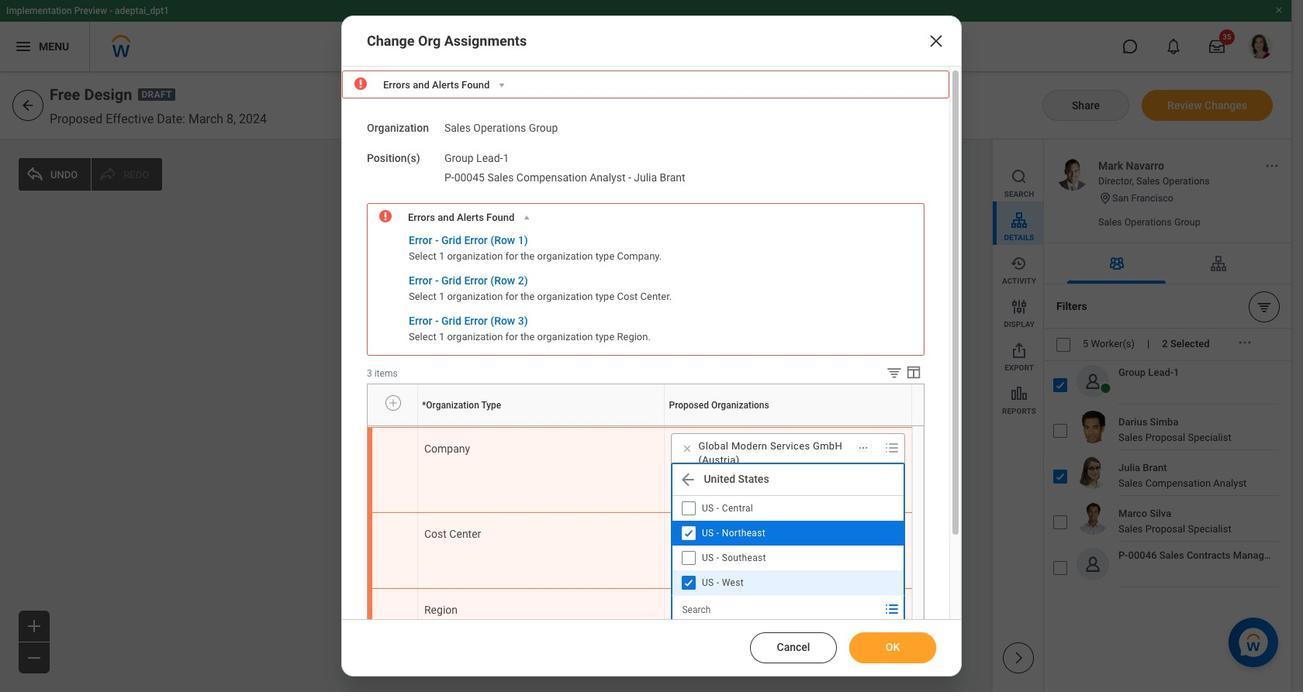 Task type: locate. For each thing, give the bounding box(es) containing it.
items selected for proposed organizations list box containing global modern services gmbh (austria)
[[672, 436, 881, 506]]

toolbar inside change org assignments dialog
[[874, 364, 925, 384]]

director,
[[1098, 175, 1134, 187]]

marco
[[1118, 508, 1147, 520]]

organization up error - grid error (row 2) select 1 organization for the organization type cost center.
[[537, 251, 593, 262]]

analyst inside julia brant sales compensation analyst
[[1213, 478, 1247, 489]]

operations inside mark navarro director, sales operations
[[1162, 175, 1210, 187]]

type down '*'
[[423, 426, 424, 427]]

specialist inside darius simba sales proposal specialist
[[1188, 432, 1231, 444]]

arrow left image
[[679, 471, 698, 489]]

items selected for proposed organizations list box
[[672, 436, 881, 506], [672, 522, 881, 582]]

review
[[1167, 99, 1202, 111]]

specialist up julia brant sales compensation analyst
[[1188, 432, 1231, 444]]

field for 71500
[[731, 528, 753, 540]]

0 vertical spatial lead-
[[476, 152, 503, 164]]

- inside 71200 field sales - north america
[[785, 552, 788, 564]]

sales up 71200 field sales - north america element
[[756, 528, 782, 540]]

1 vertical spatial organization
[[426, 400, 479, 411]]

errors and alerts found up error - grid error (row 1) "link"
[[408, 212, 514, 224]]

row element containing *
[[368, 385, 915, 426]]

cost left center
[[424, 528, 447, 540]]

2 prompts image from the top
[[883, 524, 901, 543]]

error
[[409, 234, 432, 247], [464, 234, 488, 247], [409, 275, 432, 287], [464, 275, 488, 287], [409, 315, 432, 327], [464, 315, 488, 327]]

undo button
[[19, 158, 91, 191]]

0 vertical spatial errors and alerts found
[[383, 79, 490, 91]]

2 field from the top
[[731, 552, 753, 564]]

notifications large image
[[1166, 39, 1181, 54]]

prompts image
[[883, 439, 901, 457], [883, 524, 901, 543]]

select for error - grid error (row 3)
[[409, 331, 436, 343]]

type left contact card matrix manager icon
[[595, 251, 615, 262]]

group inside items selected list
[[444, 152, 474, 164]]

1 us from the top
[[702, 503, 714, 514]]

grid inside error - grid error (row 2) select 1 organization for the organization type cost center.
[[441, 275, 461, 287]]

(row for 3)
[[490, 315, 515, 327]]

1 vertical spatial compensation
[[1145, 478, 1211, 489]]

(row left 2)
[[490, 275, 515, 287]]

undo
[[50, 169, 78, 180]]

type left the center.
[[595, 291, 615, 303]]

1 for error - grid error (row 1)
[[439, 251, 445, 262]]

for inside error - grid error (row 2) select 1 organization for the organization type cost center.
[[505, 291, 518, 303]]

1 horizontal spatial compensation
[[1145, 478, 1211, 489]]

the inside error - grid error (row 3) select 1 organization for the organization type region.
[[521, 331, 535, 343]]

global up the (austria)
[[698, 440, 729, 452]]

sales down marco
[[1118, 524, 1143, 535]]

specialist for marco silva sales proposal specialist
[[1188, 524, 1231, 535]]

grid for error - grid error (row 3)
[[441, 315, 461, 327]]

menu
[[993, 140, 1043, 419]]

for down 1)
[[505, 251, 518, 262]]

field for 71200
[[731, 552, 753, 564]]

0 vertical spatial services
[[770, 440, 810, 452]]

x small image
[[680, 477, 695, 492], [680, 526, 695, 542], [680, 553, 695, 568]]

select down error - grid error (row 1) "link"
[[409, 251, 436, 262]]

global for (austria)
[[698, 440, 729, 452]]

sales down darius
[[1118, 432, 1143, 444]]

2 row element from the top
[[368, 427, 912, 513]]

2 select from the top
[[409, 291, 436, 303]]

2 vertical spatial select
[[409, 331, 436, 343]]

1 for from the top
[[505, 251, 518, 262]]

x small image inside global modern services sp. z.o.o. (poland), press delete to clear value. option
[[680, 477, 695, 492]]

found left caret down image
[[462, 79, 490, 91]]

select inside error - grid error (row 1) select 1 organization for the organization type company.
[[409, 251, 436, 262]]

1 inside error - grid error (row 2) select 1 organization for the organization type cost center.
[[439, 291, 445, 303]]

proposed for proposed effective date: march 8, 2024
[[50, 112, 103, 126]]

1 down error - grid error (row 3) link
[[439, 331, 445, 343]]

1 vertical spatial julia
[[1118, 462, 1140, 474]]

select
[[409, 251, 436, 262], [409, 291, 436, 303], [409, 331, 436, 343]]

analyst inside "p-00045 sales compensation analyst - julia brant" element
[[590, 171, 626, 183]]

2 vertical spatial type
[[595, 331, 615, 343]]

1 horizontal spatial related actions image
[[675, 195, 686, 205]]

julia brant sales compensation analyst
[[1118, 462, 1247, 489]]

p- right user icon
[[1118, 550, 1128, 562]]

proposed organizations
[[669, 400, 769, 411]]

0 horizontal spatial organizations
[[669, 426, 673, 427]]

grid for error - grid error (row 1)
[[441, 234, 461, 247]]

proposal
[[1145, 432, 1185, 444], [1145, 524, 1185, 535]]

profile logan mcneil element
[[1239, 29, 1282, 64]]

group down worker(s)
[[1118, 367, 1146, 379]]

1 vertical spatial organizations
[[669, 426, 673, 427]]

errors and alerts found for the top caret up icon
[[408, 212, 514, 224]]

1 modern from the top
[[731, 440, 767, 452]]

2 global from the top
[[698, 476, 729, 488]]

2 us from the top
[[702, 528, 714, 539]]

the for 2)
[[521, 291, 535, 303]]

modern up (poland)
[[731, 476, 767, 488]]

2 horizontal spatial related actions image
[[1264, 158, 1280, 174]]

1 vertical spatial related actions image
[[858, 479, 869, 490]]

0 horizontal spatial type
[[423, 426, 424, 427]]

0 vertical spatial items selected for proposed organizations list box
[[672, 436, 881, 506]]

1 down error - grid error (row 1) "link"
[[439, 251, 445, 262]]

alerts down search image
[[432, 79, 459, 91]]

org chart image
[[1209, 254, 1227, 273], [555, 258, 566, 268]]

sales inside julia brant sales compensation analyst
[[1118, 478, 1143, 489]]

global modern services gmbh (austria) element
[[698, 440, 849, 467]]

organization down error - grid error (row 2) select 1 organization for the organization type cost center.
[[537, 331, 593, 343]]

2 horizontal spatial related actions image
[[858, 479, 869, 490]]

1 vertical spatial errors
[[408, 212, 435, 224]]

1 horizontal spatial 5
[[1083, 339, 1088, 350]]

2 type from the top
[[595, 291, 615, 303]]

1 proposal from the top
[[1145, 432, 1185, 444]]

71500 field sales - latam, press delete to clear value. option
[[677, 525, 851, 543]]

sales for p-00045 sales compensation analyst - julia brant
[[487, 171, 514, 183]]

2 horizontal spatial proposed
[[669, 400, 709, 411]]

x small image left z.o.o. in the right of the page
[[680, 477, 695, 492]]

field inside 'option'
[[731, 528, 753, 540]]

- inside items selected list
[[628, 171, 631, 183]]

brant inside items selected list
[[660, 171, 685, 183]]

1 down sales operations group element
[[503, 152, 509, 164]]

1 horizontal spatial org chart image
[[1209, 254, 1227, 273]]

x small image left 71200 at bottom
[[680, 553, 695, 568]]

0 horizontal spatial p-
[[444, 171, 454, 183]]

organizations
[[711, 400, 769, 411], [669, 426, 673, 427]]

sales operations group down francisco
[[1098, 216, 1201, 228]]

1 vertical spatial field
[[731, 552, 753, 564]]

and up error - grid error (row 1) "link"
[[438, 212, 454, 224]]

0 vertical spatial proposed
[[50, 112, 103, 126]]

sales down 71500 field sales - latam, press delete to clear value. 'option'
[[756, 552, 782, 564]]

sales up group lead-1 element
[[444, 122, 471, 134]]

organization down 0
[[537, 291, 593, 303]]

sales right '00045'
[[487, 171, 514, 183]]

1 down error - grid error (row 2) link
[[439, 291, 445, 303]]

2 vertical spatial related actions image
[[463, 606, 474, 617]]

found for caret down image
[[462, 79, 490, 91]]

0 vertical spatial brant
[[660, 171, 685, 183]]

sales for darius simba sales proposal specialist
[[1118, 432, 1143, 444]]

analyst for julia brant sales compensation analyst
[[1213, 478, 1247, 489]]

1 inside error - grid error (row 3) select 1 organization for the organization type region.
[[439, 331, 445, 343]]

2 specialist from the top
[[1188, 524, 1231, 535]]

1 vertical spatial and
[[438, 212, 454, 224]]

error - grid error (row 3) link
[[409, 315, 528, 329]]

group down mark navarro director, sales operations
[[1174, 216, 1201, 228]]

the down 2)
[[521, 291, 535, 303]]

services inside global modern services gmbh (austria)
[[770, 440, 810, 452]]

-
[[109, 5, 113, 16], [628, 171, 631, 183], [435, 234, 439, 247], [435, 275, 439, 287], [435, 315, 439, 327], [717, 503, 720, 514], [717, 528, 720, 539], [785, 528, 788, 540], [785, 552, 788, 564], [717, 553, 720, 564], [717, 578, 720, 588]]

1 type from the top
[[595, 251, 615, 262]]

related actions image
[[1264, 158, 1280, 174], [1237, 335, 1252, 351], [858, 443, 869, 454]]

p-
[[444, 171, 454, 183], [1118, 550, 1128, 562]]

p- down group lead-1 element
[[444, 171, 454, 183]]

silva
[[1150, 508, 1171, 520]]

group up '00045'
[[444, 152, 474, 164]]

company.
[[617, 251, 662, 262]]

type for 3)
[[595, 331, 615, 343]]

type
[[481, 400, 501, 411], [423, 426, 424, 427]]

darius simba sales proposal specialist
[[1118, 416, 1231, 444]]

errors and alerts found
[[383, 79, 490, 91], [408, 212, 514, 224]]

1 the from the top
[[521, 251, 535, 262]]

1 vertical spatial sales operations group
[[1098, 216, 1201, 228]]

0 horizontal spatial caret up image
[[521, 213, 532, 224]]

modern inside global modern services gmbh (austria)
[[731, 440, 767, 452]]

and
[[413, 79, 430, 91], [438, 212, 454, 224]]

1 field from the top
[[731, 528, 753, 540]]

x small image inside 71200 field sales - north america, press delete to clear value. option
[[680, 553, 695, 568]]

sp.
[[813, 476, 828, 488]]

3 the from the top
[[521, 331, 535, 343]]

1 vertical spatial type
[[595, 291, 615, 303]]

0 vertical spatial related actions image
[[675, 195, 686, 205]]

(row inside error - grid error (row 2) select 1 organization for the organization type cost center.
[[490, 275, 515, 287]]

errors and alerts found down org
[[383, 79, 490, 91]]

services left sp.
[[770, 476, 810, 488]]

modern for z.o.o.
[[731, 476, 767, 488]]

errors
[[383, 79, 410, 91], [408, 212, 435, 224]]

2 vertical spatial related actions image
[[858, 443, 869, 454]]

1 vertical spatial prompts image
[[883, 524, 901, 543]]

global up z.o.o. in the right of the page
[[698, 476, 729, 488]]

1 row element from the top
[[368, 385, 915, 426]]

00046
[[1128, 550, 1157, 562]]

company
[[424, 443, 470, 455]]

assignments
[[444, 33, 527, 49]]

2 the from the top
[[521, 291, 535, 303]]

1 vertical spatial p-
[[1118, 550, 1128, 562]]

3 select from the top
[[409, 331, 436, 343]]

sales
[[444, 122, 471, 134], [487, 171, 514, 183], [1136, 175, 1160, 187], [1098, 216, 1122, 228], [1118, 432, 1143, 444], [1118, 478, 1143, 489], [1118, 524, 1143, 535], [756, 528, 782, 540], [1159, 550, 1184, 562], [756, 552, 782, 564]]

type up organization type proposed organizations
[[481, 400, 501, 411]]

grid down error - grid error (row 2) link
[[441, 315, 461, 327]]

1 vertical spatial specialist
[[1188, 524, 1231, 535]]

x small image left the 71500
[[680, 526, 695, 542]]

prompts image right the gmbh
[[883, 439, 901, 457]]

analyst for p-00045 sales compensation analyst - julia brant
[[590, 171, 626, 183]]

global modern services sp. z.o.o. (poland)
[[698, 476, 828, 502]]

cost inside row element
[[424, 528, 447, 540]]

3 for from the top
[[505, 331, 518, 343]]

us down z.o.o. in the right of the page
[[702, 503, 714, 514]]

the down 1)
[[521, 251, 535, 262]]

2 vertical spatial x small image
[[680, 553, 695, 568]]

1 horizontal spatial analyst
[[1213, 478, 1247, 489]]

the for 3)
[[521, 331, 535, 343]]

1 vertical spatial proposed
[[669, 400, 709, 411]]

2 selected
[[1162, 339, 1210, 350]]

0 vertical spatial (row
[[490, 234, 515, 247]]

type left the region.
[[595, 331, 615, 343]]

undo r image
[[99, 165, 117, 184]]

0 vertical spatial operations
[[473, 122, 526, 134]]

select for error - grid error (row 1)
[[409, 251, 436, 262]]

0 vertical spatial caret up image
[[521, 213, 532, 224]]

1 vertical spatial proposal
[[1145, 524, 1185, 535]]

proposal down simba
[[1145, 432, 1185, 444]]

grid
[[441, 234, 461, 247], [441, 275, 461, 287], [441, 315, 461, 327]]

0 vertical spatial the
[[521, 251, 535, 262]]

tab list
[[1044, 244, 1292, 285]]

2024
[[239, 112, 267, 126]]

operations
[[473, 122, 526, 134], [1162, 175, 1210, 187], [1124, 216, 1172, 228]]

user image
[[1083, 554, 1103, 575]]

71200 field sales - north america, press delete to clear value. option
[[677, 551, 876, 579]]

2 vertical spatial organization
[[418, 426, 422, 427]]

for down 3)
[[505, 331, 518, 343]]

for down 2)
[[505, 291, 518, 303]]

the inside error - grid error (row 1) select 1 organization for the organization type company.
[[521, 251, 535, 262]]

(austria)
[[698, 454, 740, 466]]

the down 3)
[[521, 331, 535, 343]]

71500 field sales - latam
[[698, 528, 824, 540]]

for
[[505, 251, 518, 262], [505, 291, 518, 303], [505, 331, 518, 343]]

operations up group lead-1 element
[[473, 122, 526, 134]]

sales operations group inside change org assignments dialog
[[444, 122, 558, 134]]

services inside "global modern services sp. z.o.o. (poland)"
[[770, 476, 810, 488]]

x image
[[927, 32, 945, 50]]

operations inside change org assignments dialog
[[473, 122, 526, 134]]

errors up error - grid error (row 1) "link"
[[408, 212, 435, 224]]

export
[[1005, 364, 1034, 372]]

5 right contact card matrix manager icon
[[644, 258, 650, 268]]

field inside 71200 field sales - north america
[[731, 552, 753, 564]]

0 vertical spatial specialist
[[1188, 432, 1231, 444]]

prompts image up prompts image
[[883, 524, 901, 543]]

group up items selected list
[[529, 122, 558, 134]]

1 vertical spatial x small image
[[680, 526, 695, 542]]

sales inside sales operations group element
[[444, 122, 471, 134]]

0 vertical spatial select
[[409, 251, 436, 262]]

filter image
[[1257, 299, 1272, 315]]

sales inside 71500 field sales - latam element
[[756, 528, 782, 540]]

caret up image
[[521, 213, 532, 224], [636, 259, 644, 267]]

(row inside error - grid error (row 3) select 1 organization for the organization type region.
[[490, 315, 515, 327]]

organizations up global modern services gmbh (austria)
[[711, 400, 769, 411]]

1 horizontal spatial p-
[[1118, 550, 1128, 562]]

sales for 71500 field sales - latam
[[756, 528, 782, 540]]

click to view/edit grid preferences image
[[905, 364, 922, 381]]

3 grid from the top
[[441, 315, 461, 327]]

modern up the (austria)
[[731, 440, 767, 452]]

us up america
[[702, 553, 714, 564]]

1 for error - grid error (row 2)
[[439, 291, 445, 303]]

cost left the center.
[[617, 291, 638, 303]]

(row inside error - grid error (row 1) select 1 organization for the organization type company.
[[490, 234, 515, 247]]

type inside error - grid error (row 2) select 1 organization for the organization type cost center.
[[595, 291, 615, 303]]

group lead-1 up '00045'
[[444, 152, 509, 164]]

group lead-1 down |
[[1118, 367, 1179, 379]]

cancel button
[[750, 633, 837, 664]]

proposal for darius simba
[[1145, 432, 1185, 444]]

(row for 1)
[[490, 234, 515, 247]]

error - grid error (row 1) select 1 organization for the organization type company.
[[409, 234, 662, 262]]

the for 1)
[[521, 251, 535, 262]]

2 services from the top
[[770, 476, 810, 488]]

5 left worker(s)
[[1083, 339, 1088, 350]]

free
[[50, 85, 80, 104]]

0 vertical spatial found
[[462, 79, 490, 91]]

3 (row from the top
[[490, 315, 515, 327]]

sales inside 71200 field sales - north america
[[756, 552, 782, 564]]

proposal down silva
[[1145, 524, 1185, 535]]

sales operations group
[[444, 122, 558, 134], [1098, 216, 1201, 228]]

alerts up error - grid error (row 1) "link"
[[457, 212, 484, 224]]

1 vertical spatial for
[[505, 291, 518, 303]]

2 grid from the top
[[441, 275, 461, 287]]

sales for marco silva sales proposal specialist
[[1118, 524, 1143, 535]]

and down org
[[413, 79, 430, 91]]

grid inside error - grid error (row 3) select 1 organization for the organization type region.
[[441, 315, 461, 327]]

west
[[722, 578, 744, 588]]

0 vertical spatial field
[[731, 528, 753, 540]]

contact card matrix manager image
[[624, 258, 634, 268]]

0 horizontal spatial exclamation image
[[354, 78, 366, 90]]

2 (row from the top
[[490, 275, 515, 287]]

1 for error - grid error (row 3)
[[439, 331, 445, 343]]

(row left 3)
[[490, 315, 515, 327]]

caret up image right contact card matrix manager icon
[[636, 259, 644, 267]]

71500
[[698, 528, 728, 540]]

compensation inside "p-00045 sales compensation analyst - julia brant" element
[[516, 171, 587, 183]]

items selected for proposed organizations list box containing 71500 field sales - latam
[[672, 522, 881, 582]]

2 modern from the top
[[731, 476, 767, 488]]

select inside error - grid error (row 2) select 1 organization for the organization type cost center.
[[409, 291, 436, 303]]

2 for from the top
[[505, 291, 518, 303]]

5
[[644, 258, 650, 268], [1083, 339, 1088, 350]]

0 horizontal spatial analyst
[[590, 171, 626, 183]]

1 vertical spatial global
[[698, 476, 729, 488]]

analyst
[[590, 171, 626, 183], [1213, 478, 1247, 489]]

select down error - grid error (row 3) link
[[409, 331, 436, 343]]

and for caret down image's exclamation icon
[[413, 79, 430, 91]]

compensation up 1)
[[516, 171, 587, 183]]

1 vertical spatial alerts
[[457, 212, 484, 224]]

specialist inside marco silva sales proposal specialist
[[1188, 524, 1231, 535]]

3 us from the top
[[702, 553, 714, 564]]

3 type from the top
[[595, 331, 615, 343]]

1 items selected for proposed organizations list box from the top
[[672, 436, 881, 506]]

us for us - southeast
[[702, 553, 714, 564]]

related actions image
[[675, 195, 686, 205], [858, 479, 869, 490], [463, 606, 474, 617]]

2 items selected for proposed organizations list box from the top
[[672, 522, 881, 582]]

2 vertical spatial for
[[505, 331, 518, 343]]

sales operations group up group lead-1 element
[[444, 122, 558, 134]]

organization down '*'
[[418, 426, 422, 427]]

grid inside error - grid error (row 1) select 1 organization for the organization type company.
[[441, 234, 461, 247]]

sales inside darius simba sales proposal specialist
[[1118, 432, 1143, 444]]

sales up marco
[[1118, 478, 1143, 489]]

1 horizontal spatial cost
[[617, 291, 638, 303]]

global inside global modern services gmbh (austria)
[[698, 440, 729, 452]]

1 horizontal spatial brant
[[1143, 462, 1167, 474]]

cost center
[[424, 528, 481, 540]]

0 vertical spatial compensation
[[516, 171, 587, 183]]

the inside error - grid error (row 2) select 1 organization for the organization type cost center.
[[521, 291, 535, 303]]

lead- down the 2
[[1148, 367, 1174, 379]]

0 vertical spatial type
[[481, 400, 501, 411]]

1 global from the top
[[698, 440, 729, 452]]

found for the top caret up icon
[[486, 212, 514, 224]]

0 horizontal spatial brant
[[660, 171, 685, 183]]

1 grid from the top
[[441, 234, 461, 247]]

2 proposal from the top
[[1145, 524, 1185, 535]]

sales inside mark navarro director, sales operations
[[1136, 175, 1160, 187]]

0 horizontal spatial compensation
[[516, 171, 587, 183]]

1 vertical spatial found
[[486, 212, 514, 224]]

5 worker(s)
[[1083, 339, 1135, 350]]

the
[[521, 251, 535, 262], [521, 291, 535, 303], [521, 331, 535, 343]]

1 vertical spatial modern
[[731, 476, 767, 488]]

errors for caret down image
[[383, 79, 410, 91]]

(row left 1)
[[490, 234, 515, 247]]

1 vertical spatial lead-
[[1148, 367, 1174, 379]]

change org assignments dialog
[[341, 16, 962, 693]]

prompts image
[[883, 600, 901, 619]]

|
[[1147, 339, 1150, 350]]

0 horizontal spatial julia
[[634, 171, 657, 183]]

0 horizontal spatial lead-
[[476, 152, 503, 164]]

0 vertical spatial organization
[[367, 122, 429, 134]]

modern
[[731, 440, 767, 452], [731, 476, 767, 488]]

global inside "global modern services sp. z.o.o. (poland)"
[[698, 476, 729, 488]]

group lead-1 element
[[444, 149, 509, 164]]

3 row element from the top
[[368, 513, 912, 589]]

us up 71200 at bottom
[[702, 528, 714, 539]]

2)
[[518, 275, 528, 287]]

0 horizontal spatial and
[[413, 79, 430, 91]]

menu containing search
[[993, 140, 1043, 419]]

grid up error - grid error (row 2) link
[[441, 234, 461, 247]]

2 x small image from the top
[[680, 526, 695, 542]]

operations up francisco
[[1162, 175, 1210, 187]]

select down error - grid error (row 2) link
[[409, 291, 436, 303]]

1 vertical spatial brant
[[1143, 462, 1167, 474]]

toolbar
[[874, 364, 925, 384]]

grid down error - grid error (row 1) "link"
[[441, 275, 461, 287]]

plus image
[[25, 617, 43, 636]]

1 inside error - grid error (row 1) select 1 organization for the organization type company.
[[439, 251, 445, 262]]

sales down navarro
[[1136, 175, 1160, 187]]

exclamation image
[[354, 78, 366, 90], [379, 211, 391, 223]]

julia inside julia brant sales compensation analyst
[[1118, 462, 1140, 474]]

lead- up '00045'
[[476, 152, 503, 164]]

select inside error - grid error (row 3) select 1 organization for the organization type region.
[[409, 331, 436, 343]]

alerts
[[432, 79, 459, 91], [457, 212, 484, 224]]

user image
[[1083, 371, 1103, 392]]

0 vertical spatial 5
[[644, 258, 650, 268]]

organization type button
[[418, 426, 425, 427]]

caret up image up 1)
[[521, 213, 532, 224]]

manager
[[1233, 550, 1273, 562]]

0 vertical spatial and
[[413, 79, 430, 91]]

us for us - west
[[702, 578, 714, 588]]

1 down 2 selected at right
[[1174, 367, 1179, 379]]

1 horizontal spatial exclamation image
[[379, 211, 391, 223]]

0 vertical spatial sales operations group
[[444, 122, 558, 134]]

5 for 5
[[644, 258, 650, 268]]

4 us from the top
[[702, 578, 714, 588]]

united states
[[704, 473, 769, 486]]

1 horizontal spatial caret up image
[[636, 259, 644, 267]]

for inside error - grid error (row 1) select 1 organization for the organization type company.
[[505, 251, 518, 262]]

operations down francisco
[[1124, 216, 1172, 228]]

3 x small image from the top
[[680, 553, 695, 568]]

for for 2)
[[505, 291, 518, 303]]

type inside error - grid error (row 1) select 1 organization for the organization type company.
[[595, 251, 615, 262]]

sales inside marco silva sales proposal specialist
[[1118, 524, 1143, 535]]

1 horizontal spatial organizations
[[711, 400, 769, 411]]

0 horizontal spatial 5
[[644, 258, 650, 268]]

type inside error - grid error (row 3) select 1 organization for the organization type region.
[[595, 331, 615, 343]]

2 vertical spatial proposed
[[665, 426, 668, 427]]

cancel
[[777, 641, 810, 654]]

adeptai_dpt1
[[115, 5, 169, 16]]

organization up "company"
[[426, 400, 479, 411]]

proposed
[[50, 112, 103, 126], [669, 400, 709, 411], [665, 426, 668, 427]]

0 vertical spatial modern
[[731, 440, 767, 452]]

proposal inside marco silva sales proposal specialist
[[1145, 524, 1185, 535]]

center
[[449, 528, 481, 540]]

specialist
[[1188, 432, 1231, 444], [1188, 524, 1231, 535]]

modern inside "global modern services sp. z.o.o. (poland)"
[[731, 476, 767, 488]]

for inside error - grid error (row 3) select 1 organization for the organization type region.
[[505, 331, 518, 343]]

services for sp.
[[770, 476, 810, 488]]

1 vertical spatial errors and alerts found
[[408, 212, 514, 224]]

1 specialist from the top
[[1188, 432, 1231, 444]]

- inside error - grid error (row 2) select 1 organization for the organization type cost center.
[[435, 275, 439, 287]]

sales inside "p-00045 sales compensation analyst - julia brant" element
[[487, 171, 514, 183]]

compensation inside julia brant sales compensation analyst
[[1145, 478, 1211, 489]]

services left the gmbh
[[770, 440, 810, 452]]

us for us - northeast
[[702, 528, 714, 539]]

0 horizontal spatial group lead-1
[[444, 152, 509, 164]]

2 vertical spatial grid
[[441, 315, 461, 327]]

organization
[[447, 251, 503, 262], [537, 251, 593, 262], [447, 291, 503, 303], [537, 291, 593, 303], [447, 331, 503, 343], [537, 331, 593, 343]]

row element
[[368, 385, 915, 426], [368, 427, 912, 513], [368, 513, 912, 589], [368, 589, 912, 685]]

5 for 5 worker(s)
[[1083, 339, 1088, 350]]

1 (row from the top
[[490, 234, 515, 247]]

1 x small image from the top
[[680, 477, 695, 492]]

1 vertical spatial analyst
[[1213, 478, 1247, 489]]

us for us - central
[[702, 503, 714, 514]]

brant inside julia brant sales compensation analyst
[[1143, 462, 1167, 474]]

p- inside items selected list
[[444, 171, 454, 183]]

(poland)
[[727, 490, 767, 502]]

errors down change
[[383, 79, 410, 91]]

errors and alerts found for caret down image
[[383, 79, 490, 91]]

organizations down proposed organizations
[[669, 426, 673, 427]]

sales right 00046
[[1159, 550, 1184, 562]]

0 vertical spatial grid
[[441, 234, 461, 247]]

1 vertical spatial grid
[[441, 275, 461, 287]]

1 vertical spatial 5
[[1083, 339, 1088, 350]]

0 horizontal spatial org chart image
[[555, 258, 566, 268]]

implementation preview -   adeptai_dpt1
[[6, 5, 169, 16]]

ok
[[886, 641, 900, 654]]

1 vertical spatial exclamation image
[[379, 211, 391, 223]]

found up error - grid error (row 1) "link"
[[486, 212, 514, 224]]

julia inside "p-00045 sales compensation analyst - julia brant" element
[[634, 171, 657, 183]]

us
[[702, 503, 714, 514], [702, 528, 714, 539], [702, 553, 714, 564], [702, 578, 714, 588]]

1 select from the top
[[409, 251, 436, 262]]

field
[[731, 528, 753, 540], [731, 552, 753, 564]]

4 row element from the top
[[368, 589, 912, 685]]

0 vertical spatial exclamation image
[[354, 78, 366, 90]]

1 services from the top
[[770, 440, 810, 452]]

0 vertical spatial prompts image
[[883, 439, 901, 457]]

compensation up silva
[[1145, 478, 1211, 489]]

us left west
[[702, 578, 714, 588]]

1 prompts image from the top
[[883, 439, 901, 457]]

1 horizontal spatial type
[[481, 400, 501, 411]]

states
[[738, 473, 769, 486]]

inbox large image
[[1209, 39, 1225, 54]]

0 vertical spatial global
[[698, 440, 729, 452]]

specialist up contracts
[[1188, 524, 1231, 535]]

services
[[770, 440, 810, 452], [770, 476, 810, 488]]

proposal inside darius simba sales proposal specialist
[[1145, 432, 1185, 444]]

organization up position(s)
[[367, 122, 429, 134]]

southeast
[[722, 553, 766, 564]]

1 vertical spatial operations
[[1162, 175, 1210, 187]]

0 horizontal spatial related actions image
[[858, 443, 869, 454]]

type
[[595, 251, 615, 262], [595, 291, 615, 303], [595, 331, 615, 343]]

1 horizontal spatial and
[[438, 212, 454, 224]]

org
[[418, 33, 441, 49]]



Task type: describe. For each thing, give the bounding box(es) containing it.
- inside error - grid error (row 1) select 1 organization for the organization type company.
[[435, 234, 439, 247]]

p-00045 sales compensation analyst - julia brant
[[444, 171, 685, 183]]

x small image for company
[[680, 477, 695, 492]]

review changes button
[[1142, 90, 1273, 121]]

1)
[[518, 234, 528, 247]]

z.o.o.
[[698, 490, 724, 502]]

united
[[704, 473, 735, 486]]

0 horizontal spatial related actions image
[[463, 606, 474, 617]]

* organization type
[[422, 400, 501, 411]]

caret down image
[[497, 80, 508, 91]]

implementation preview -   adeptai_dpt1 banner
[[0, 0, 1291, 71]]

71200 field sales - north america element
[[698, 551, 849, 579]]

implementation
[[6, 5, 72, 16]]

us - west
[[702, 578, 744, 588]]

change org assignments
[[367, 33, 527, 49]]

organization for organization type proposed organizations
[[418, 426, 422, 427]]

type inside row element
[[481, 400, 501, 411]]

sales operations group element
[[444, 119, 558, 134]]

selected
[[1170, 339, 1210, 350]]

and for the top caret up icon exclamation icon
[[438, 212, 454, 224]]

71500 field sales - latam element
[[698, 527, 824, 541]]

1 inside items selected list
[[503, 152, 509, 164]]

00045
[[454, 171, 485, 183]]

- inside 'option'
[[785, 528, 788, 540]]

items selected for proposed organizations list box for company
[[672, 436, 881, 506]]

activity
[[1002, 277, 1036, 285]]

specialist for darius simba sales proposal specialist
[[1188, 432, 1231, 444]]

center.
[[640, 291, 672, 303]]

position(s)
[[367, 152, 420, 164]]

related actions image inside global modern services sp. z.o.o. (poland), press delete to clear value. option
[[858, 479, 869, 490]]

Proposed Organizations field
[[672, 596, 901, 624]]

for for 3)
[[505, 331, 518, 343]]

exclamation image for caret down image
[[354, 78, 366, 90]]

gmbh
[[813, 440, 842, 452]]

marco silva sales proposal specialist
[[1118, 508, 1231, 535]]

compensation for brant
[[1145, 478, 1211, 489]]

1 vertical spatial caret up image
[[636, 259, 644, 267]]

proposed effective date: march 8, 2024
[[50, 112, 267, 126]]

ok button
[[849, 633, 936, 664]]

north
[[790, 552, 817, 564]]

1 horizontal spatial group lead-1
[[1118, 367, 1179, 379]]

grid for error - grid error (row 2)
[[441, 275, 461, 287]]

type for 1)
[[595, 251, 615, 262]]

*
[[422, 400, 426, 411]]

p-00046 sales contracts manager (unfille
[[1118, 550, 1303, 562]]

global modern services gmbh (austria), press delete to clear value. option
[[677, 440, 876, 467]]

select to filter grid data image
[[886, 365, 903, 381]]

simba
[[1150, 416, 1179, 428]]

central
[[722, 503, 753, 514]]

region.
[[617, 331, 651, 343]]

error - grid error (row 2) link
[[409, 275, 528, 289]]

alerts for caret down image
[[432, 79, 459, 91]]

1 horizontal spatial lead-
[[1148, 367, 1174, 379]]

chevron right image
[[1010, 651, 1026, 666]]

x small image
[[680, 441, 695, 457]]

draft
[[142, 90, 172, 100]]

display
[[1004, 320, 1035, 329]]

global modern services sp. z.o.o. (poland), press delete to clear value. option
[[677, 475, 876, 503]]

services for gmbh
[[770, 440, 810, 452]]

changes
[[1205, 99, 1247, 111]]

group lead-1 inside items selected list
[[444, 152, 509, 164]]

compensation for 00045
[[516, 171, 587, 183]]

sales down the "location" icon at the top of page
[[1098, 216, 1122, 228]]

(unfille
[[1276, 550, 1303, 562]]

p- for 00045
[[444, 171, 454, 183]]

type for 2)
[[595, 291, 615, 303]]

- inside banner
[[109, 5, 113, 16]]

proposed for proposed organizations
[[669, 400, 709, 411]]

location image
[[1098, 192, 1112, 206]]

america
[[698, 566, 738, 578]]

reports
[[1002, 407, 1036, 416]]

x small image for cost center
[[680, 553, 695, 568]]

prompts image for cost center
[[883, 524, 901, 543]]

global modern services sp. z.o.o. (poland) element
[[698, 475, 849, 503]]

review changes
[[1167, 99, 1247, 111]]

sales for p-00046 sales contracts manager (unfille
[[1159, 550, 1184, 562]]

x small image inside 71500 field sales - latam, press delete to clear value. 'option'
[[680, 526, 695, 542]]

3
[[367, 368, 372, 379]]

errors for the top caret up icon
[[408, 212, 435, 224]]

alerts for the top caret up icon
[[457, 212, 484, 224]]

error - grid error (row 1) link
[[409, 234, 528, 248]]

region
[[424, 604, 458, 616]]

redo button
[[92, 158, 162, 191]]

organization down error - grid error (row 2) link
[[447, 291, 503, 303]]

darius
[[1118, 416, 1147, 428]]

0
[[567, 258, 572, 268]]

proposal for marco silva
[[1145, 524, 1185, 535]]

details
[[1004, 233, 1034, 242]]

select for error - grid error (row 2)
[[409, 291, 436, 303]]

proposed organizations button
[[665, 426, 674, 427]]

close environment banner image
[[1274, 5, 1284, 15]]

p- for 00046
[[1118, 550, 1128, 562]]

sales for 71200 field sales - north america
[[756, 552, 782, 564]]

2 vertical spatial operations
[[1124, 216, 1172, 228]]

preview
[[74, 5, 107, 16]]

organization for organization
[[367, 122, 429, 134]]

items selected list
[[444, 149, 710, 185]]

undo l image
[[26, 165, 44, 184]]

organization down error - grid error (row 3) link
[[447, 331, 503, 343]]

items
[[374, 368, 398, 379]]

0 vertical spatial related actions image
[[1264, 158, 1280, 174]]

related actions image inside global modern services gmbh (austria), press delete to clear value. option
[[858, 443, 869, 454]]

1 horizontal spatial sales operations group
[[1098, 216, 1201, 228]]

prompts image for company
[[883, 439, 901, 457]]

global for z.o.o.
[[698, 476, 729, 488]]

effective
[[106, 112, 154, 126]]

contact card matrix manager image
[[1107, 254, 1126, 273]]

1 horizontal spatial related actions image
[[1237, 335, 1252, 351]]

worker(s)
[[1091, 339, 1135, 350]]

san francisco
[[1112, 192, 1173, 204]]

1 horizontal spatial proposed
[[665, 426, 668, 427]]

mark navarro director, sales operations
[[1098, 160, 1210, 187]]

row element containing cost center
[[368, 513, 912, 589]]

change
[[367, 33, 415, 49]]

san
[[1112, 192, 1129, 204]]

3)
[[518, 315, 528, 327]]

date:
[[157, 112, 185, 126]]

- inside error - grid error (row 3) select 1 organization for the organization type region.
[[435, 315, 439, 327]]

exclamation image for the top caret up icon
[[379, 211, 391, 223]]

search image
[[455, 37, 474, 56]]

for for 1)
[[505, 251, 518, 262]]

share button
[[1042, 90, 1129, 121]]

march
[[188, 112, 223, 126]]

design
[[84, 85, 132, 104]]

1 vertical spatial type
[[423, 426, 424, 427]]

search
[[1004, 190, 1034, 199]]

navarro
[[1126, 160, 1164, 172]]

global modern services gmbh (austria)
[[698, 440, 842, 466]]

share
[[1072, 99, 1100, 111]]

lead- inside items selected list
[[476, 152, 503, 164]]

cost inside error - grid error (row 2) select 1 organization for the organization type cost center.
[[617, 291, 638, 303]]

latam
[[790, 528, 824, 540]]

2
[[1162, 339, 1168, 350]]

(row for 2)
[[490, 275, 515, 287]]

mark
[[1098, 160, 1123, 172]]

row element containing region
[[368, 589, 912, 685]]

71200
[[698, 552, 728, 564]]

us - central
[[702, 503, 753, 514]]

plus image
[[388, 396, 399, 410]]

0 vertical spatial organizations
[[711, 400, 769, 411]]

p-00045 sales compensation analyst - julia brant element
[[444, 168, 685, 183]]

filters
[[1056, 300, 1087, 313]]

contracts
[[1187, 550, 1231, 562]]

us - southeast
[[702, 553, 766, 564]]

row element containing company
[[368, 427, 912, 513]]

sales for julia brant sales compensation analyst
[[1118, 478, 1143, 489]]

items selected for proposed organizations list box for cost center
[[672, 522, 881, 582]]

arrow left image
[[20, 98, 36, 113]]

error - grid error (row 3) select 1 organization for the organization type region.
[[409, 315, 651, 343]]

8,
[[227, 112, 236, 126]]

organization down error - grid error (row 1) "link"
[[447, 251, 503, 262]]

northeast
[[722, 528, 766, 539]]

minus image
[[25, 649, 43, 668]]

redo
[[123, 169, 149, 180]]

71200 field sales - north america
[[698, 552, 817, 578]]

modern for (austria)
[[731, 440, 767, 452]]



Task type: vqa. For each thing, say whether or not it's contained in the screenshot.
Feedback link at bottom
no



